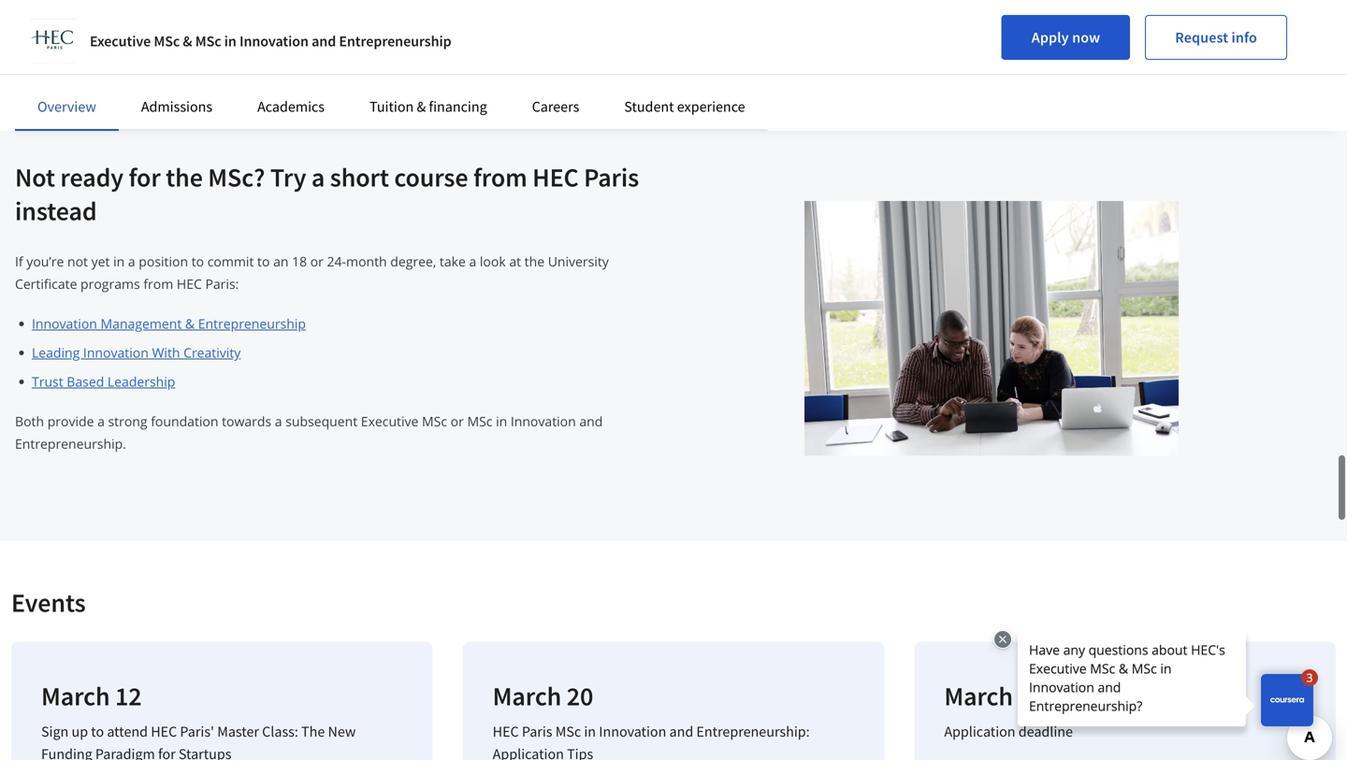 Task type: vqa. For each thing, say whether or not it's contained in the screenshot.
top you
no



Task type: describe. For each thing, give the bounding box(es) containing it.
innovation inside hec paris msc in innovation and entrepreneurship: application tips
[[599, 723, 666, 742]]

take
[[440, 253, 466, 271]]

the
[[301, 723, 325, 742]]

12
[[115, 680, 142, 713]]

both provide a strong foundation towards a subsequent executive msc or msc in innovation and entrepreneurship.
[[15, 413, 603, 453]]

executive msc & msc in innovation and entrepreneurship
[[90, 32, 452, 51]]

tuition & financing
[[370, 97, 487, 116]]

course
[[394, 161, 468, 194]]

hec paris msc in innovation and entrepreneurship: application tips
[[493, 723, 810, 761]]

admissions
[[141, 97, 212, 116]]

financing
[[429, 97, 487, 116]]

24-
[[327, 253, 346, 271]]

position
[[139, 253, 188, 271]]

sign
[[41, 723, 69, 742]]

student
[[624, 97, 674, 116]]

hec inside not ready for the msc? try a short course from hec paris instead
[[532, 161, 579, 194]]

application deadline
[[944, 723, 1073, 742]]

apply now button
[[1002, 15, 1130, 60]]

1 vertical spatial info
[[1232, 28, 1257, 47]]

trust based leadership link
[[32, 373, 175, 391]]

paradigm
[[95, 745, 155, 761]]

march for march 20
[[493, 680, 561, 713]]

ready
[[60, 161, 124, 194]]

experience
[[677, 97, 745, 116]]

paris inside not ready for the msc? try a short course from hec paris instead
[[584, 161, 639, 194]]

by
[[219, 20, 234, 39]]

& for msc
[[183, 32, 192, 51]]

to left secure
[[297, 20, 310, 39]]

student experience
[[624, 97, 745, 116]]

and inside "both provide a strong foundation towards a subsequent executive msc or msc in innovation and entrepreneurship."
[[579, 413, 603, 431]]

attend
[[107, 723, 148, 742]]

tuition & financing link
[[370, 97, 487, 116]]

entrepreneurship.
[[15, 435, 126, 453]]

1 horizontal spatial request
[[1175, 28, 1228, 47]]

apply now
[[1032, 28, 1100, 47]]

foundation
[[151, 413, 218, 431]]

master
[[217, 723, 259, 742]]

to left "an"
[[257, 253, 270, 271]]

18
[[292, 253, 307, 271]]

20
[[567, 680, 593, 713]]

to left commit
[[191, 253, 204, 271]]

programs
[[80, 275, 140, 293]]

and inside hec paris msc in innovation and entrepreneurship: application tips
[[669, 723, 693, 742]]

or inside "both provide a strong foundation towards a subsequent executive msc or msc in innovation and entrepreneurship."
[[451, 413, 464, 431]]

leading
[[32, 344, 80, 362]]

0 vertical spatial entrepreneurship
[[339, 32, 452, 51]]

a left spot
[[357, 20, 364, 39]]

trust based leadership
[[32, 373, 175, 391]]

executive inside "both provide a strong foundation towards a subsequent executive msc or msc in innovation and entrepreneurship."
[[361, 413, 419, 431]]

hec inside hec paris msc in innovation and entrepreneurship: application tips
[[493, 723, 519, 742]]

tuition
[[370, 97, 414, 116]]

in inside hec paris msc in innovation and entrepreneurship: application tips
[[584, 723, 596, 742]]

innovation management & entrepreneurship
[[32, 315, 306, 333]]

deadline
[[1018, 723, 1073, 742]]

yet
[[91, 253, 110, 271]]

in inside the if you're not yet in a position to commit to an 18 or 24-month degree, take a look at the university certificate programs from hec paris:
[[113, 253, 125, 271]]

1 vertical spatial &
[[417, 97, 426, 116]]

0 vertical spatial 25
[[279, 20, 294, 39]]

march for march 25
[[944, 680, 1013, 713]]

a left strong
[[97, 413, 105, 431]]

instead
[[15, 195, 97, 228]]

entrepreneurship:
[[696, 723, 810, 742]]

0 vertical spatial request info
[[1066, 7, 1148, 26]]

month
[[346, 253, 387, 271]]

certificate
[[15, 275, 77, 293]]

if you're not yet in a position to commit to an 18 or 24-month degree, take a look at the university certificate programs from hec paris:
[[15, 253, 609, 293]]

try
[[270, 161, 306, 194]]

up
[[72, 723, 88, 742]]

overview link
[[37, 97, 96, 116]]

if
[[15, 253, 23, 271]]

apply by march 25 to secure a spot in the june 2024 cohort.
[[181, 20, 548, 39]]

march 12
[[41, 680, 142, 713]]

trust
[[32, 373, 63, 391]]

march 25
[[944, 680, 1045, 713]]

student experience link
[[624, 97, 745, 116]]

secure
[[313, 20, 354, 39]]

2024
[[470, 20, 500, 39]]

leadership
[[107, 373, 175, 391]]

at
[[509, 253, 521, 271]]

based
[[67, 373, 104, 391]]

tips
[[567, 745, 593, 761]]

commit
[[207, 253, 254, 271]]

a right towards
[[275, 413, 282, 431]]

innovation inside "both provide a strong foundation towards a subsequent executive msc or msc in innovation and entrepreneurship."
[[511, 413, 576, 431]]

or inside the if you're not yet in a position to commit to an 18 or 24-month degree, take a look at the university certificate programs from hec paris:
[[310, 253, 324, 271]]

university
[[548, 253, 609, 271]]

leading innovation with creativity link
[[32, 344, 241, 362]]

for inside sign up to attend hec paris' master class: the new funding paradigm for startups
[[158, 745, 176, 761]]



Task type: locate. For each thing, give the bounding box(es) containing it.
1 vertical spatial request
[[1175, 28, 1228, 47]]

look
[[480, 253, 506, 271]]

1 vertical spatial request info
[[1175, 28, 1257, 47]]

hec
[[532, 161, 579, 194], [177, 275, 202, 293], [151, 723, 177, 742], [493, 723, 519, 742]]

1 horizontal spatial application
[[944, 723, 1015, 742]]

0 horizontal spatial paris
[[522, 723, 552, 742]]

25 up deadline
[[1018, 680, 1045, 713]]

1 horizontal spatial apply
[[1032, 28, 1069, 47]]

innovation management & entrepreneurship link
[[32, 315, 306, 333]]

careers link
[[532, 97, 579, 116]]

with
[[152, 344, 180, 362]]

1 vertical spatial entrepreneurship
[[198, 315, 306, 333]]

25 left secure
[[279, 20, 294, 39]]

to right up
[[91, 723, 104, 742]]

2 horizontal spatial the
[[524, 253, 544, 271]]

from
[[473, 161, 527, 194], [143, 275, 173, 293]]

2 vertical spatial and
[[669, 723, 693, 742]]

innovation
[[239, 32, 309, 51], [32, 315, 97, 333], [83, 344, 149, 362], [511, 413, 576, 431], [599, 723, 666, 742]]

hec left paris'
[[151, 723, 177, 742]]

hec paris logo image
[[30, 19, 75, 64]]

you're
[[26, 253, 64, 271]]

1 horizontal spatial from
[[473, 161, 527, 194]]

to inside sign up to attend hec paris' master class: the new funding paradigm for startups
[[91, 723, 104, 742]]

1 horizontal spatial executive
[[361, 413, 419, 431]]

1 horizontal spatial and
[[579, 413, 603, 431]]

1 vertical spatial the
[[166, 161, 203, 194]]

apply for apply now
[[1032, 28, 1069, 47]]

a inside not ready for the msc? try a short course from hec paris instead
[[311, 161, 325, 194]]

0 vertical spatial &
[[183, 32, 192, 51]]

0 horizontal spatial the
[[166, 161, 203, 194]]

hec down careers on the left
[[532, 161, 579, 194]]

0 horizontal spatial executive
[[90, 32, 151, 51]]

entrepreneurship up creativity
[[198, 315, 306, 333]]

request info button
[[1040, 0, 1174, 39], [1145, 15, 1287, 60]]

1 vertical spatial from
[[143, 275, 173, 293]]

0 vertical spatial for
[[129, 161, 161, 194]]

leading innovation with creativity
[[32, 344, 241, 362]]

0 vertical spatial info
[[1122, 7, 1148, 26]]

0 horizontal spatial request
[[1066, 7, 1119, 26]]

class:
[[262, 723, 298, 742]]

short
[[330, 161, 389, 194]]

march
[[237, 20, 276, 39], [41, 680, 110, 713], [493, 680, 561, 713], [944, 680, 1013, 713]]

june
[[436, 20, 467, 39]]

0 horizontal spatial application
[[493, 745, 564, 761]]

from right course
[[473, 161, 527, 194]]

0 vertical spatial and
[[312, 32, 336, 51]]

towards
[[222, 413, 271, 431]]

1 vertical spatial for
[[158, 745, 176, 761]]

1 horizontal spatial or
[[451, 413, 464, 431]]

not ready for the msc? try a short course from hec paris instead
[[15, 161, 639, 228]]

0 horizontal spatial from
[[143, 275, 173, 293]]

0 vertical spatial or
[[310, 253, 324, 271]]

academics link
[[257, 97, 325, 116]]

the
[[413, 20, 433, 39], [166, 161, 203, 194], [524, 253, 544, 271]]

for left startups
[[158, 745, 176, 761]]

0 horizontal spatial request info
[[1066, 7, 1148, 26]]

not
[[15, 161, 55, 194]]

admissions link
[[141, 97, 212, 116]]

msc?
[[208, 161, 265, 194]]

paris'
[[180, 723, 214, 742]]

paris down the student
[[584, 161, 639, 194]]

request info
[[1066, 7, 1148, 26], [1175, 28, 1257, 47]]

1 horizontal spatial entrepreneurship
[[339, 32, 452, 51]]

both
[[15, 413, 44, 431]]

overview
[[37, 97, 96, 116]]

application inside hec paris msc in innovation and entrepreneurship: application tips
[[493, 745, 564, 761]]

paris down march 20
[[522, 723, 552, 742]]

1 vertical spatial application
[[493, 745, 564, 761]]

1 vertical spatial paris
[[522, 723, 552, 742]]

march left 20
[[493, 680, 561, 713]]

apply left now
[[1032, 28, 1069, 47]]

info
[[1122, 7, 1148, 26], [1232, 28, 1257, 47]]

& for entrepreneurship
[[185, 315, 195, 333]]

& left by
[[183, 32, 192, 51]]

hec inside sign up to attend hec paris' master class: the new funding paradigm for startups
[[151, 723, 177, 742]]

25
[[279, 20, 294, 39], [1018, 680, 1045, 713]]

list containing innovation management & entrepreneurship
[[22, 314, 651, 392]]

a
[[357, 20, 364, 39], [311, 161, 325, 194], [128, 253, 135, 271], [469, 253, 476, 271], [97, 413, 105, 431], [275, 413, 282, 431]]

a right try
[[311, 161, 325, 194]]

1 vertical spatial 25
[[1018, 680, 1045, 713]]

1 horizontal spatial request info
[[1175, 28, 1257, 47]]

2 horizontal spatial and
[[669, 723, 693, 742]]

creativity
[[183, 344, 241, 362]]

an
[[273, 253, 289, 271]]

strong
[[108, 413, 147, 431]]

0 vertical spatial application
[[944, 723, 1015, 742]]

application left tips
[[493, 745, 564, 761]]

0 horizontal spatial entrepreneurship
[[198, 315, 306, 333]]

from inside not ready for the msc? try a short course from hec paris instead
[[473, 161, 527, 194]]

startups
[[179, 745, 231, 761]]

march for march 12
[[41, 680, 110, 713]]

funding
[[41, 745, 92, 761]]

1 vertical spatial or
[[451, 413, 464, 431]]

0 vertical spatial request
[[1066, 7, 1119, 26]]

executive right hec paris logo on the top of page
[[90, 32, 151, 51]]

from down position
[[143, 275, 173, 293]]

1 horizontal spatial info
[[1232, 28, 1257, 47]]

to
[[297, 20, 310, 39], [191, 253, 204, 271], [257, 253, 270, 271], [91, 723, 104, 742]]

for right ready at the left
[[129, 161, 161, 194]]

2 vertical spatial &
[[185, 315, 195, 333]]

degree,
[[390, 253, 436, 271]]

0 vertical spatial the
[[413, 20, 433, 39]]

1 horizontal spatial paris
[[584, 161, 639, 194]]

entrepreneurship up tuition
[[339, 32, 452, 51]]

from inside the if you're not yet in a position to commit to an 18 or 24-month degree, take a look at the university certificate programs from hec paris:
[[143, 275, 173, 293]]

& up creativity
[[185, 315, 195, 333]]

march up up
[[41, 680, 110, 713]]

hec down march 20
[[493, 723, 519, 742]]

executive
[[90, 32, 151, 51], [361, 413, 419, 431]]

now
[[1072, 28, 1100, 47]]

apply left by
[[181, 20, 216, 39]]

management
[[101, 315, 182, 333]]

application
[[944, 723, 1015, 742], [493, 745, 564, 761]]

spot
[[367, 20, 395, 39]]

academics
[[257, 97, 325, 116]]

application down march 25
[[944, 723, 1015, 742]]

paris inside hec paris msc in innovation and entrepreneurship: application tips
[[522, 723, 552, 742]]

the inside the if you're not yet in a position to commit to an 18 or 24-month degree, take a look at the university certificate programs from hec paris:
[[524, 253, 544, 271]]

in inside "both provide a strong foundation towards a subsequent executive msc or msc in innovation and entrepreneurship."
[[496, 413, 507, 431]]

1 horizontal spatial the
[[413, 20, 433, 39]]

msc
[[154, 32, 180, 51], [195, 32, 221, 51], [422, 413, 447, 431], [467, 413, 492, 431], [555, 723, 581, 742]]

0 horizontal spatial or
[[310, 253, 324, 271]]

hec inside the if you're not yet in a position to commit to an 18 or 24-month degree, take a look at the university certificate programs from hec paris:
[[177, 275, 202, 293]]

sign up to attend hec paris' master class: the new funding paradigm for startups
[[41, 723, 356, 761]]

0 horizontal spatial 25
[[279, 20, 294, 39]]

the right at
[[524, 253, 544, 271]]

executive right subsequent
[[361, 413, 419, 431]]

& right tuition
[[417, 97, 426, 116]]

march 20
[[493, 680, 593, 713]]

msc inside hec paris msc in innovation and entrepreneurship: application tips
[[555, 723, 581, 742]]

for inside not ready for the msc? try a short course from hec paris instead
[[129, 161, 161, 194]]

the inside not ready for the msc? try a short course from hec paris instead
[[166, 161, 203, 194]]

apply for apply by march 25 to secure a spot in the june 2024 cohort.
[[181, 20, 216, 39]]

cohort.
[[503, 20, 548, 39]]

the left msc?
[[166, 161, 203, 194]]

not
[[67, 253, 88, 271]]

0 vertical spatial from
[[473, 161, 527, 194]]

hec left paris:
[[177, 275, 202, 293]]

march right by
[[237, 20, 276, 39]]

0 horizontal spatial info
[[1122, 7, 1148, 26]]

a left look
[[469, 253, 476, 271]]

request
[[1066, 7, 1119, 26], [1175, 28, 1228, 47]]

1 vertical spatial executive
[[361, 413, 419, 431]]

a up programs
[[128, 253, 135, 271]]

subsequent
[[286, 413, 357, 431]]

careers
[[532, 97, 579, 116]]

1 horizontal spatial 25
[[1018, 680, 1045, 713]]

0 horizontal spatial apply
[[181, 20, 216, 39]]

0 horizontal spatial and
[[312, 32, 336, 51]]

events
[[11, 587, 86, 619]]

1 vertical spatial and
[[579, 413, 603, 431]]

apply inside button
[[1032, 28, 1069, 47]]

provide
[[47, 413, 94, 431]]

apply
[[181, 20, 216, 39], [1032, 28, 1069, 47]]

the left june
[[413, 20, 433, 39]]

&
[[183, 32, 192, 51], [417, 97, 426, 116], [185, 315, 195, 333]]

and
[[312, 32, 336, 51], [579, 413, 603, 431], [669, 723, 693, 742]]

or
[[310, 253, 324, 271], [451, 413, 464, 431]]

2 vertical spatial the
[[524, 253, 544, 271]]

paris
[[584, 161, 639, 194], [522, 723, 552, 742]]

0 vertical spatial paris
[[584, 161, 639, 194]]

0 vertical spatial executive
[[90, 32, 151, 51]]

hec open content image
[[804, 201, 1179, 456]]

paris:
[[205, 275, 239, 293]]

new
[[328, 723, 356, 742]]

march up application deadline
[[944, 680, 1013, 713]]

list
[[22, 314, 651, 392]]

in
[[398, 20, 410, 39], [224, 32, 237, 51], [113, 253, 125, 271], [496, 413, 507, 431], [584, 723, 596, 742]]



